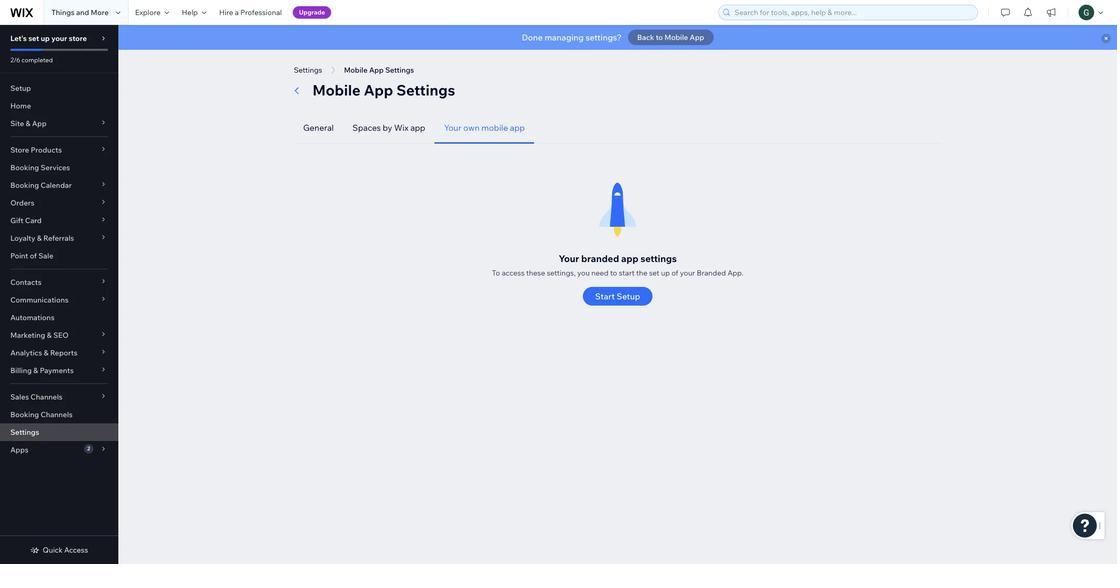 Task type: describe. For each thing, give the bounding box(es) containing it.
app inside your branded app settings to access these settings, you need to start the set up of your branded app.
[[621, 253, 639, 265]]

loyalty
[[10, 234, 35, 243]]

you
[[577, 268, 590, 278]]

need
[[591, 268, 609, 278]]

gift card
[[10, 216, 42, 225]]

booking services
[[10, 163, 70, 172]]

calendar
[[41, 181, 72, 190]]

your own mobile app button
[[435, 112, 534, 144]]

completed
[[22, 56, 53, 64]]

general button
[[294, 112, 343, 144]]

help button
[[176, 0, 213, 25]]

app inside button
[[369, 65, 384, 75]]

things
[[51, 8, 75, 17]]

back to mobile app button
[[628, 30, 714, 45]]

mobile inside button
[[665, 33, 688, 42]]

channels for sales channels
[[31, 392, 62, 402]]

setup link
[[0, 79, 118, 97]]

& for loyalty
[[37, 234, 42, 243]]

upgrade button
[[293, 6, 331, 19]]

store products
[[10, 145, 62, 155]]

apps
[[10, 445, 28, 455]]

of inside your branded app settings to access these settings, you need to start the set up of your branded app.
[[672, 268, 678, 278]]

explore
[[135, 8, 161, 17]]

app.
[[728, 268, 744, 278]]

by
[[383, 123, 392, 133]]

your own mobile app
[[444, 123, 525, 133]]

more
[[91, 8, 109, 17]]

settings inside settings button
[[294, 65, 322, 75]]

home link
[[0, 97, 118, 115]]

point of sale
[[10, 251, 53, 261]]

back to mobile app
[[637, 33, 704, 42]]

access
[[502, 268, 525, 278]]

seo
[[53, 331, 69, 340]]

your for branded
[[559, 253, 579, 265]]

own
[[463, 123, 480, 133]]

mobile app settings inside button
[[344, 65, 414, 75]]

billing & payments button
[[0, 362, 118, 380]]

settings inside settings link
[[10, 428, 39, 437]]

home
[[10, 101, 31, 111]]

spaces by wix app
[[353, 123, 425, 133]]

orders
[[10, 198, 34, 208]]

booking for booking calendar
[[10, 181, 39, 190]]

a
[[235, 8, 239, 17]]

& for marketing
[[47, 331, 52, 340]]

site & app button
[[0, 115, 118, 132]]

the
[[636, 268, 648, 278]]

wix
[[394, 123, 409, 133]]

store
[[10, 145, 29, 155]]

setup inside sidebar 'element'
[[10, 84, 31, 93]]

done managing settings?
[[522, 32, 622, 43]]

analytics
[[10, 348, 42, 358]]

to
[[492, 268, 500, 278]]

& for analytics
[[44, 348, 49, 358]]

app for spaces by wix app
[[410, 123, 425, 133]]

spaces by wix app button
[[343, 112, 435, 144]]

sales
[[10, 392, 29, 402]]

up inside your branded app settings to access these settings, you need to start the set up of your branded app.
[[661, 268, 670, 278]]

setup inside button
[[617, 291, 640, 302]]

automations link
[[0, 309, 118, 327]]

& for billing
[[33, 366, 38, 375]]

start setup button
[[583, 287, 653, 306]]

contacts button
[[0, 274, 118, 291]]

reports
[[50, 348, 77, 358]]

spaces
[[353, 123, 381, 133]]

mobile
[[482, 123, 508, 133]]

let's
[[10, 34, 27, 43]]

2/6 completed
[[10, 56, 53, 64]]

your inside sidebar 'element'
[[51, 34, 67, 43]]

set inside sidebar 'element'
[[28, 34, 39, 43]]

start
[[619, 268, 635, 278]]

communications button
[[0, 291, 118, 309]]

settings inside mobile app settings button
[[385, 65, 414, 75]]

point
[[10, 251, 28, 261]]

settings,
[[547, 268, 576, 278]]

of inside sidebar 'element'
[[30, 251, 37, 261]]

services
[[41, 163, 70, 172]]

set inside your branded app settings to access these settings, you need to start the set up of your branded app.
[[649, 268, 660, 278]]

gift card button
[[0, 212, 118, 229]]



Task type: vqa. For each thing, say whether or not it's contained in the screenshot.
Analytics
yes



Task type: locate. For each thing, give the bounding box(es) containing it.
site & app
[[10, 119, 47, 128]]

your branded app settings to access these settings, you need to start the set up of your branded app.
[[492, 253, 744, 278]]

2
[[87, 445, 90, 452]]

sale
[[38, 251, 53, 261]]

booking channels
[[10, 410, 73, 419]]

settings
[[641, 253, 677, 265]]

1 vertical spatial your
[[680, 268, 695, 278]]

channels for booking channels
[[41, 410, 73, 419]]

0 horizontal spatial to
[[610, 268, 617, 278]]

&
[[26, 119, 30, 128], [37, 234, 42, 243], [47, 331, 52, 340], [44, 348, 49, 358], [33, 366, 38, 375]]

0 horizontal spatial your
[[444, 123, 462, 133]]

point of sale link
[[0, 247, 118, 265]]

referrals
[[43, 234, 74, 243]]

0 vertical spatial mobile app settings
[[344, 65, 414, 75]]

to inside button
[[656, 33, 663, 42]]

up
[[41, 34, 50, 43], [661, 268, 670, 278]]

channels up booking channels
[[31, 392, 62, 402]]

analytics & reports
[[10, 348, 77, 358]]

communications
[[10, 295, 69, 305]]

channels up settings link at the left bottom of the page
[[41, 410, 73, 419]]

1 booking from the top
[[10, 163, 39, 172]]

marketing & seo button
[[0, 327, 118, 344]]

0 vertical spatial setup
[[10, 84, 31, 93]]

quick access button
[[30, 546, 88, 555]]

automations
[[10, 313, 54, 322]]

booking channels link
[[0, 406, 118, 424]]

app inside popup button
[[32, 119, 47, 128]]

1 horizontal spatial up
[[661, 268, 670, 278]]

0 vertical spatial mobile
[[665, 33, 688, 42]]

booking for booking services
[[10, 163, 39, 172]]

settings?
[[586, 32, 622, 43]]

2 booking from the top
[[10, 181, 39, 190]]

your up settings,
[[559, 253, 579, 265]]

0 horizontal spatial set
[[28, 34, 39, 43]]

products
[[31, 145, 62, 155]]

to inside your branded app settings to access these settings, you need to start the set up of your branded app.
[[610, 268, 617, 278]]

hire a professional link
[[213, 0, 288, 25]]

sales channels
[[10, 392, 62, 402]]

your
[[51, 34, 67, 43], [680, 268, 695, 278]]

1 horizontal spatial setup
[[617, 291, 640, 302]]

mobile app settings button
[[339, 62, 419, 78]]

back
[[637, 33, 654, 42]]

up inside sidebar 'element'
[[41, 34, 50, 43]]

booking down the sales
[[10, 410, 39, 419]]

marketing
[[10, 331, 45, 340]]

set
[[28, 34, 39, 43], [649, 268, 660, 278]]

start setup
[[595, 291, 640, 302]]

set right 'the'
[[649, 268, 660, 278]]

mobile
[[665, 33, 688, 42], [344, 65, 368, 75], [313, 81, 361, 99]]

payments
[[40, 366, 74, 375]]

tab list
[[294, 112, 942, 144]]

& for site
[[26, 119, 30, 128]]

booking up orders
[[10, 181, 39, 190]]

setup up home
[[10, 84, 31, 93]]

1 vertical spatial of
[[672, 268, 678, 278]]

app right wix
[[410, 123, 425, 133]]

analytics & reports button
[[0, 344, 118, 362]]

mobile inside button
[[344, 65, 368, 75]]

booking for booking channels
[[10, 410, 39, 419]]

0 horizontal spatial setup
[[10, 84, 31, 93]]

done
[[522, 32, 543, 43]]

card
[[25, 216, 42, 225]]

these
[[526, 268, 545, 278]]

2 vertical spatial booking
[[10, 410, 39, 419]]

billing & payments
[[10, 366, 74, 375]]

1 vertical spatial mobile
[[344, 65, 368, 75]]

app right mobile
[[510, 123, 525, 133]]

access
[[64, 546, 88, 555]]

your left own
[[444, 123, 462, 133]]

0 vertical spatial your
[[51, 34, 67, 43]]

set right let's
[[28, 34, 39, 43]]

& right site
[[26, 119, 30, 128]]

1 horizontal spatial your
[[680, 268, 695, 278]]

0 vertical spatial to
[[656, 33, 663, 42]]

& right billing
[[33, 366, 38, 375]]

1 vertical spatial channels
[[41, 410, 73, 419]]

0 horizontal spatial your
[[51, 34, 67, 43]]

hire
[[219, 8, 233, 17]]

store products button
[[0, 141, 118, 159]]

2/6
[[10, 56, 20, 64]]

0 horizontal spatial app
[[410, 123, 425, 133]]

of down settings
[[672, 268, 678, 278]]

1 vertical spatial your
[[559, 253, 579, 265]]

sidebar element
[[0, 25, 118, 564]]

to right back at right
[[656, 33, 663, 42]]

app
[[410, 123, 425, 133], [510, 123, 525, 133], [621, 253, 639, 265]]

booking calendar button
[[0, 177, 118, 194]]

& left seo
[[47, 331, 52, 340]]

marketing & seo
[[10, 331, 69, 340]]

1 horizontal spatial your
[[559, 253, 579, 265]]

sales channels button
[[0, 388, 118, 406]]

1 vertical spatial mobile app settings
[[313, 81, 455, 99]]

& left reports in the bottom of the page
[[44, 348, 49, 358]]

booking
[[10, 163, 39, 172], [10, 181, 39, 190], [10, 410, 39, 419]]

loyalty & referrals
[[10, 234, 74, 243]]

help
[[182, 8, 198, 17]]

general
[[303, 123, 334, 133]]

professional
[[240, 8, 282, 17]]

contacts
[[10, 278, 42, 287]]

up up completed
[[41, 34, 50, 43]]

Search for tools, apps, help & more... field
[[732, 5, 974, 20]]

your for own
[[444, 123, 462, 133]]

let's set up your store
[[10, 34, 87, 43]]

booking down store
[[10, 163, 39, 172]]

0 horizontal spatial up
[[41, 34, 50, 43]]

quick
[[43, 546, 63, 555]]

app
[[690, 33, 704, 42], [369, 65, 384, 75], [364, 81, 393, 99], [32, 119, 47, 128]]

start
[[595, 291, 615, 302]]

settings link
[[0, 424, 118, 441]]

settings
[[294, 65, 322, 75], [385, 65, 414, 75], [397, 81, 455, 99], [10, 428, 39, 437]]

your left the store
[[51, 34, 67, 43]]

1 horizontal spatial app
[[510, 123, 525, 133]]

1 horizontal spatial set
[[649, 268, 660, 278]]

your left branded
[[680, 268, 695, 278]]

gift
[[10, 216, 23, 225]]

channels inside dropdown button
[[31, 392, 62, 402]]

booking inside popup button
[[10, 181, 39, 190]]

branded
[[697, 268, 726, 278]]

2 vertical spatial mobile
[[313, 81, 361, 99]]

& right loyalty
[[37, 234, 42, 243]]

quick access
[[43, 546, 88, 555]]

mobile right back at right
[[665, 33, 688, 42]]

0 vertical spatial booking
[[10, 163, 39, 172]]

3 booking from the top
[[10, 410, 39, 419]]

0 vertical spatial of
[[30, 251, 37, 261]]

upgrade
[[299, 8, 325, 16]]

hire a professional
[[219, 8, 282, 17]]

site
[[10, 119, 24, 128]]

0 vertical spatial set
[[28, 34, 39, 43]]

branded
[[581, 253, 619, 265]]

1 vertical spatial to
[[610, 268, 617, 278]]

loyalty & referrals button
[[0, 229, 118, 247]]

2 horizontal spatial app
[[621, 253, 639, 265]]

your inside your branded app settings to access these settings, you need to start the set up of your branded app.
[[680, 268, 695, 278]]

your inside button
[[444, 123, 462, 133]]

managing
[[545, 32, 584, 43]]

orders button
[[0, 194, 118, 212]]

up down settings
[[661, 268, 670, 278]]

mobile down settings button
[[313, 81, 361, 99]]

1 vertical spatial up
[[661, 268, 670, 278]]

tab list containing general
[[294, 112, 942, 144]]

settings button
[[289, 62, 327, 78]]

app up start
[[621, 253, 639, 265]]

mobile right settings button
[[344, 65, 368, 75]]

setup down start
[[617, 291, 640, 302]]

1 vertical spatial booking
[[10, 181, 39, 190]]

of left sale
[[30, 251, 37, 261]]

done managing settings? alert
[[118, 25, 1117, 50]]

to left start
[[610, 268, 617, 278]]

0 horizontal spatial of
[[30, 251, 37, 261]]

and
[[76, 8, 89, 17]]

0 vertical spatial up
[[41, 34, 50, 43]]

billing
[[10, 366, 32, 375]]

1 horizontal spatial of
[[672, 268, 678, 278]]

app for your own mobile app
[[510, 123, 525, 133]]

your inside your branded app settings to access these settings, you need to start the set up of your branded app.
[[559, 253, 579, 265]]

booking services link
[[0, 159, 118, 177]]

app inside button
[[690, 33, 704, 42]]

1 vertical spatial set
[[649, 268, 660, 278]]

booking calendar
[[10, 181, 72, 190]]

0 vertical spatial your
[[444, 123, 462, 133]]

1 vertical spatial setup
[[617, 291, 640, 302]]

1 horizontal spatial to
[[656, 33, 663, 42]]

0 vertical spatial channels
[[31, 392, 62, 402]]



